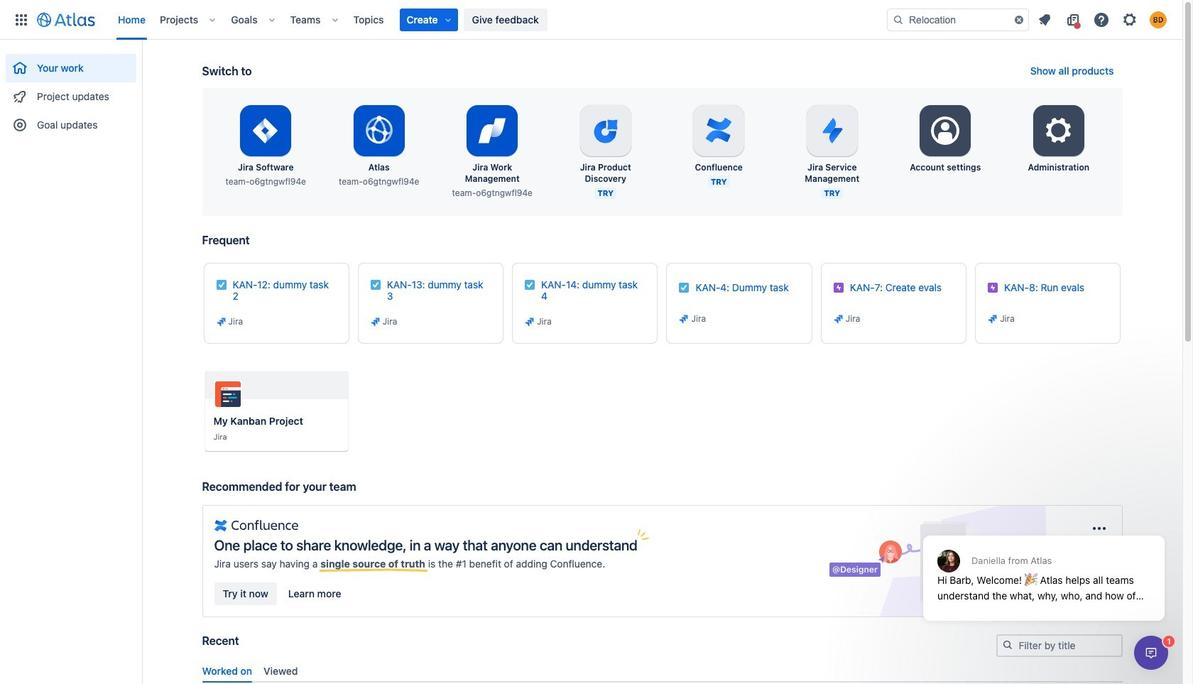 Task type: describe. For each thing, give the bounding box(es) containing it.
top element
[[9, 0, 888, 39]]

help image
[[1094, 11, 1111, 28]]

cross-flow recommendation banner element
[[202, 480, 1123, 635]]

0 vertical spatial dialog
[[917, 501, 1172, 632]]

search image
[[1002, 640, 1014, 651]]

clear search session image
[[1014, 14, 1025, 25]]



Task type: vqa. For each thing, say whether or not it's contained in the screenshot.
Switch to... image at left top
yes



Task type: locate. For each thing, give the bounding box(es) containing it.
banner
[[0, 0, 1183, 40]]

jira image
[[679, 313, 690, 325], [833, 313, 845, 325], [833, 313, 845, 325], [988, 313, 999, 325], [370, 316, 381, 328], [370, 316, 381, 328]]

None search field
[[888, 8, 1030, 31]]

1 vertical spatial dialog
[[1135, 636, 1169, 670]]

jira image
[[679, 313, 690, 325], [988, 313, 999, 325], [216, 316, 227, 328], [216, 316, 227, 328], [525, 316, 536, 328], [525, 316, 536, 328]]

0 horizontal spatial settings image
[[929, 114, 963, 148]]

switch to... image
[[13, 11, 30, 28]]

search image
[[893, 14, 905, 25]]

tab list
[[196, 659, 1129, 683]]

account image
[[1150, 11, 1168, 28]]

notifications image
[[1037, 11, 1054, 28]]

confluence image
[[214, 517, 298, 534], [214, 517, 298, 534]]

Filter by title field
[[998, 636, 1122, 656]]

settings image
[[1122, 11, 1139, 28], [929, 114, 963, 148], [1042, 114, 1076, 148]]

group
[[6, 40, 136, 144]]

2 horizontal spatial settings image
[[1122, 11, 1139, 28]]

Search field
[[888, 8, 1030, 31]]

dialog
[[917, 501, 1172, 632], [1135, 636, 1169, 670]]

1 horizontal spatial settings image
[[1042, 114, 1076, 148]]



